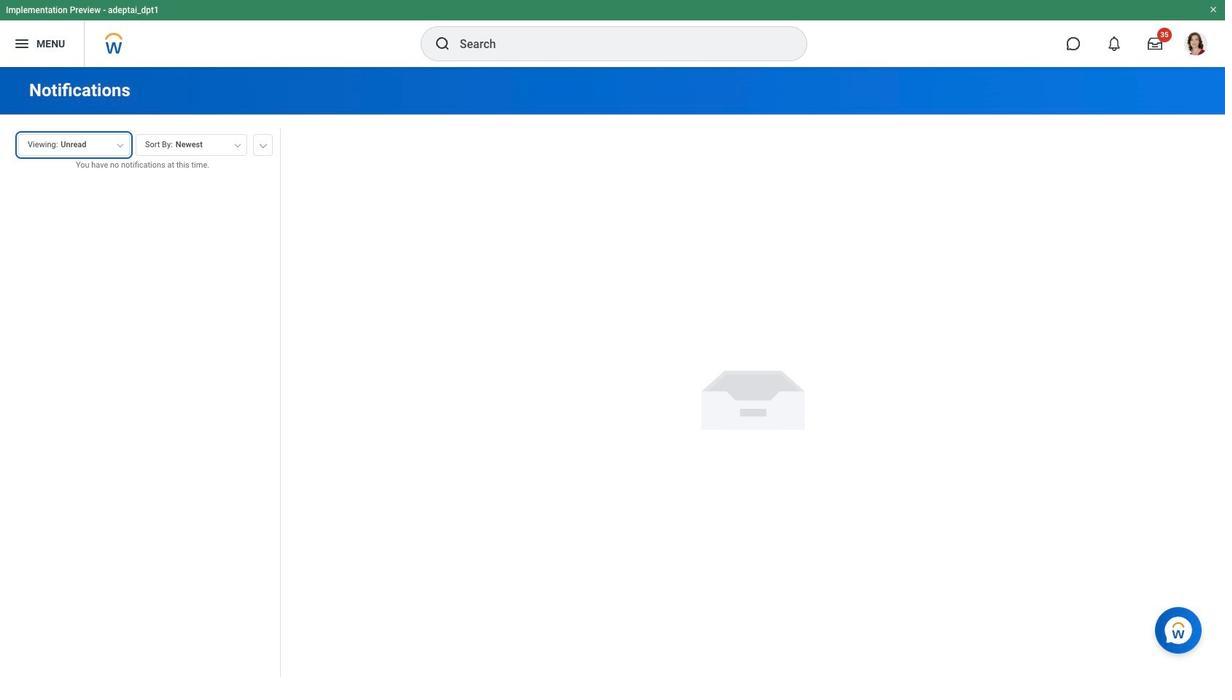Task type: describe. For each thing, give the bounding box(es) containing it.
search image
[[434, 35, 451, 53]]

justify image
[[13, 35, 31, 53]]

Search Workday  search field
[[460, 28, 776, 60]]

profile logan mcneil image
[[1185, 32, 1208, 58]]

reading pane region
[[281, 115, 1225, 678]]



Task type: vqa. For each thing, say whether or not it's contained in the screenshot.
Close Environment Banner "icon"
yes



Task type: locate. For each thing, give the bounding box(es) containing it.
close environment banner image
[[1209, 5, 1218, 14]]

more image
[[259, 141, 268, 148]]

inbox large image
[[1148, 36, 1163, 51]]

main content
[[0, 67, 1225, 678]]

tab panel
[[0, 128, 280, 678]]

notifications large image
[[1107, 36, 1122, 51]]

banner
[[0, 0, 1225, 67]]

inbox items list box
[[0, 182, 280, 678]]



